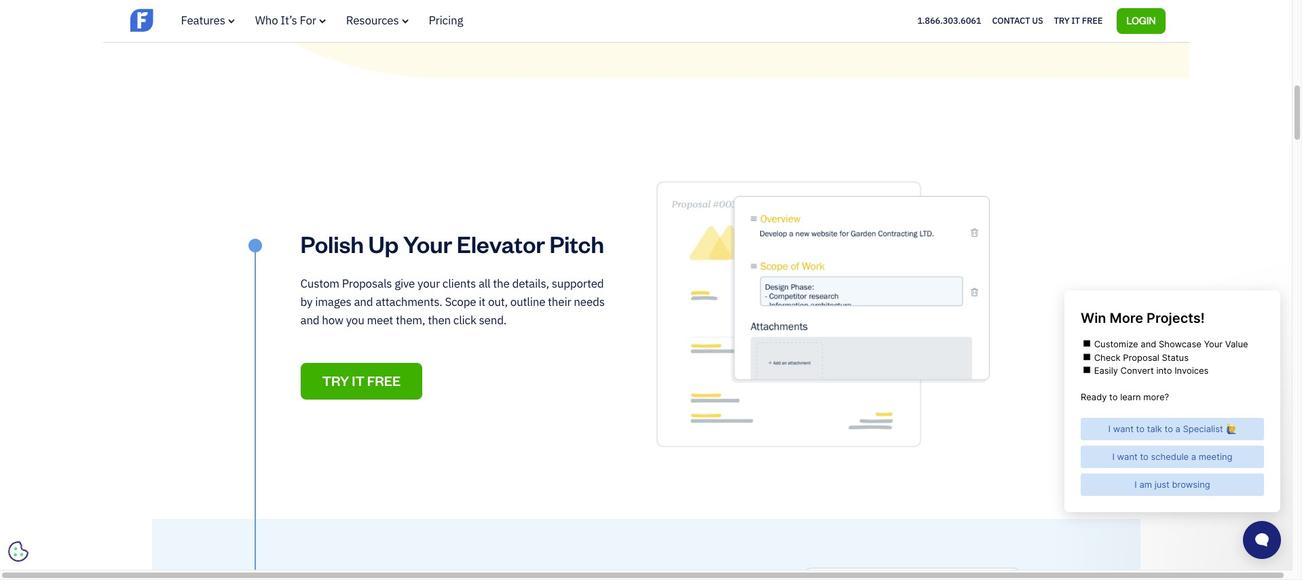 Task type: locate. For each thing, give the bounding box(es) containing it.
dialog
[[0, 0, 1302, 581]]

and down by
[[300, 313, 319, 328]]

then
[[428, 313, 451, 328]]

it right try
[[1072, 15, 1080, 26]]

up
[[368, 228, 399, 258]]

them,
[[396, 313, 425, 328]]

it left out,
[[479, 295, 486, 310]]

by
[[300, 295, 313, 310]]

custom
[[300, 276, 339, 291]]

up
[[379, 0, 390, 5]]

1 vertical spatial it
[[479, 295, 486, 310]]

click
[[453, 313, 477, 328]]

your
[[403, 228, 452, 258]]

2 horizontal spatial and
[[449, 8, 465, 20]]

all
[[479, 276, 491, 291]]

and
[[449, 8, 465, 20], [354, 295, 373, 310], [300, 313, 319, 328]]

pitch
[[550, 228, 604, 258]]

pricing
[[429, 13, 463, 28]]

try it free
[[322, 372, 401, 389]]

0 horizontal spatial and
[[300, 313, 319, 328]]

how
[[322, 313, 343, 328]]

to
[[392, 0, 400, 5]]

it
[[1072, 15, 1080, 26], [479, 295, 486, 310]]

save
[[357, 0, 377, 5]]

and down proposals
[[354, 295, 373, 310]]

1.866.303.6061 link
[[917, 15, 982, 26]]

cookie consent banner dialog
[[10, 403, 214, 560]]

0 horizontal spatial it
[[479, 295, 486, 310]]

clients
[[443, 276, 476, 291]]

using
[[462, 0, 484, 5]]

2 vertical spatial and
[[300, 313, 319, 328]]

invoicing
[[467, 8, 505, 20]]

attachments.
[[376, 295, 442, 310]]

contact us
[[992, 15, 1043, 26]]

try it free link
[[300, 363, 423, 400]]

features link
[[181, 13, 235, 28]]

1 vertical spatial and
[[354, 295, 373, 310]]

0 vertical spatial and
[[449, 8, 465, 20]]

details,
[[512, 276, 549, 291]]

1 horizontal spatial it
[[1072, 15, 1080, 26]]

send.
[[479, 313, 507, 328]]

custom proposals give your clients all the details, supported by images and attachments. scope it out, outline their needs and how you meet them, then click send.
[[300, 276, 605, 328]]

accounting
[[401, 8, 447, 20]]

for
[[300, 13, 316, 28]]

proposals
[[342, 276, 392, 291]]

and down using
[[449, 8, 465, 20]]



Task type: describe. For each thing, give the bounding box(es) containing it.
elevator
[[457, 228, 545, 258]]

contact us link
[[992, 12, 1043, 30]]

hrs/month
[[416, 0, 459, 5]]

needs
[[574, 295, 605, 310]]

scope
[[445, 295, 476, 310]]

outline
[[510, 295, 545, 310]]

freshbooks
[[486, 0, 535, 5]]

who
[[255, 13, 278, 28]]

free
[[367, 372, 401, 389]]

it inside custom proposals give your clients all the details, supported by images and attachments. scope it out, outline their needs and how you meet them, then click send.
[[479, 295, 486, 310]]

features
[[181, 13, 225, 28]]

supported
[[552, 276, 604, 291]]

save up to 36 hrs/month using freshbooks for accounting and invoicing
[[357, 0, 535, 20]]

who it's for link
[[255, 13, 326, 28]]

their
[[548, 295, 571, 310]]

try it free
[[1054, 15, 1103, 26]]

for
[[387, 8, 399, 20]]

freshbooks logo image
[[130, 7, 235, 33]]

1 horizontal spatial and
[[354, 295, 373, 310]]

login
[[1127, 14, 1156, 26]]

resources link
[[346, 13, 408, 28]]

login link
[[1117, 8, 1166, 34]]

resources
[[346, 13, 399, 28]]

it
[[352, 372, 365, 389]]

36
[[402, 0, 414, 5]]

out,
[[488, 295, 508, 310]]

1.866.303.6061
[[917, 15, 982, 26]]

0 vertical spatial it
[[1072, 15, 1080, 26]]

free
[[1082, 15, 1103, 26]]

and inside "save up to 36 hrs/month using freshbooks for accounting and invoicing"
[[449, 8, 465, 20]]

the
[[493, 276, 510, 291]]

meet
[[367, 313, 393, 328]]

polish
[[300, 228, 364, 258]]

pricing link
[[429, 13, 463, 28]]

give
[[395, 276, 415, 291]]

polish up your elevator pitch
[[300, 228, 604, 258]]

try it free link
[[1054, 12, 1103, 30]]

who it's for
[[255, 13, 316, 28]]

try
[[1054, 15, 1070, 26]]

contact
[[992, 15, 1030, 26]]

images
[[315, 295, 351, 310]]

cookie preferences image
[[8, 542, 29, 562]]

it's
[[281, 13, 297, 28]]

your
[[418, 276, 440, 291]]

try
[[322, 372, 349, 389]]

you
[[346, 313, 364, 328]]

us
[[1032, 15, 1043, 26]]



Task type: vqa. For each thing, say whether or not it's contained in the screenshot.
Construction's the &
no



